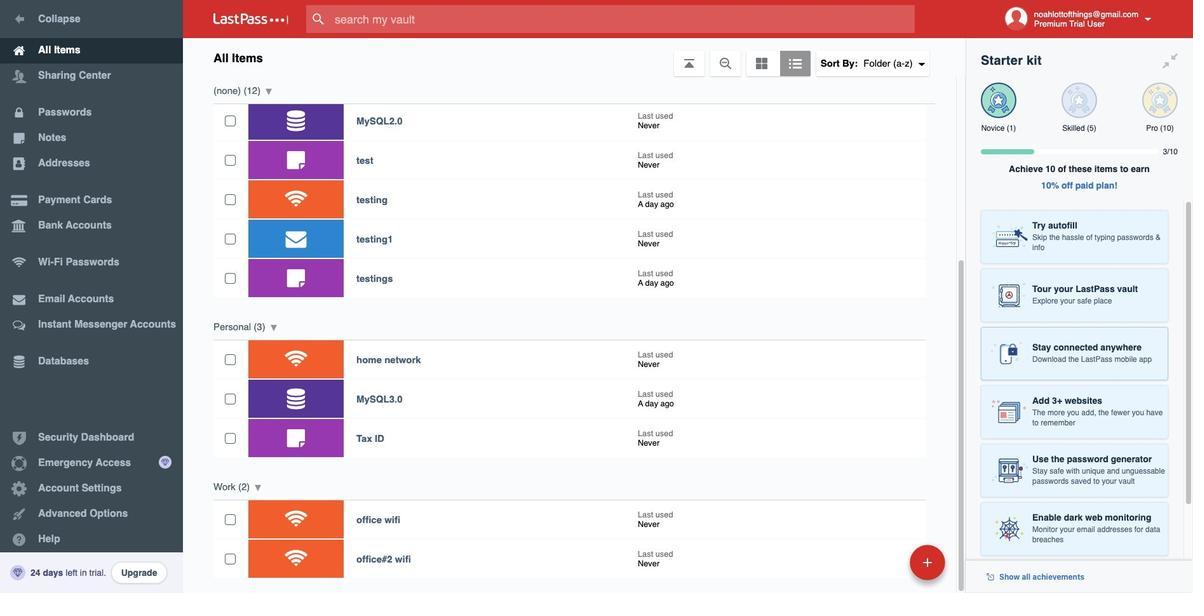 Task type: locate. For each thing, give the bounding box(es) containing it.
vault options navigation
[[183, 38, 966, 76]]

lastpass image
[[214, 13, 289, 25]]

new item navigation
[[823, 541, 953, 594]]



Task type: vqa. For each thing, say whether or not it's contained in the screenshot.
the Main content main content
no



Task type: describe. For each thing, give the bounding box(es) containing it.
Search search field
[[306, 5, 940, 33]]

search my vault text field
[[306, 5, 940, 33]]

main navigation navigation
[[0, 0, 183, 594]]

new item element
[[823, 545, 950, 581]]



